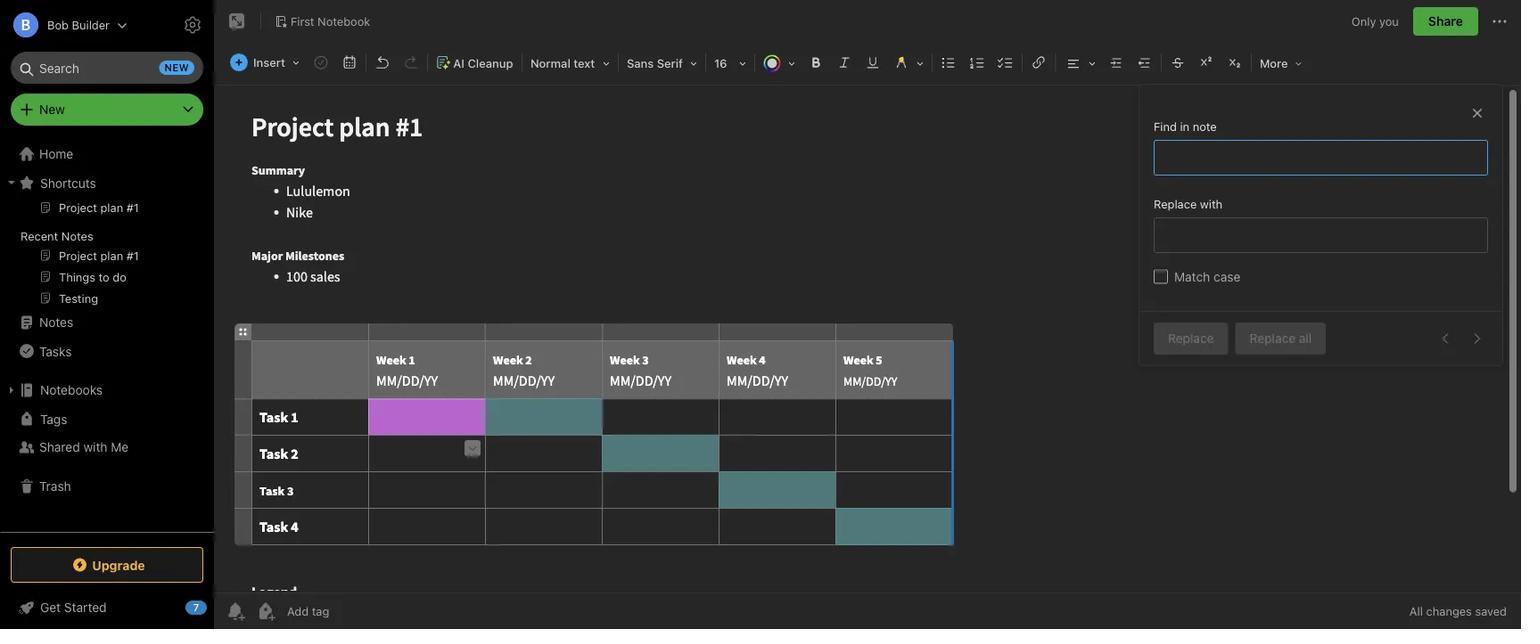 Task type: locate. For each thing, give the bounding box(es) containing it.
first
[[291, 14, 314, 28]]

with inside note window 'element'
[[1200, 197, 1223, 210]]

only you
[[1352, 14, 1399, 28]]

Find in note text field
[[1162, 141, 1480, 175]]

notes
[[61, 229, 93, 243], [39, 315, 73, 330]]

match
[[1174, 269, 1210, 284]]

with for shared
[[83, 440, 107, 455]]

home
[[39, 147, 73, 161]]

saved
[[1475, 605, 1507, 618]]

1 vertical spatial with
[[83, 440, 107, 455]]

Font family field
[[621, 50, 704, 76]]

expand notebooks image
[[4, 383, 19, 398]]

new
[[39, 102, 65, 117]]

tree
[[0, 140, 214, 532]]

shared
[[39, 440, 80, 455]]

get
[[40, 601, 61, 615]]

builder
[[72, 18, 110, 32]]

replace for replace with
[[1154, 197, 1197, 210]]

Account field
[[0, 7, 128, 43]]

Highlight field
[[887, 50, 930, 76]]

replace button
[[1154, 323, 1228, 355]]

Replace with text field
[[1162, 218, 1480, 252]]

italic image
[[832, 50, 857, 75]]

sans serif
[[627, 57, 683, 70]]

0 vertical spatial with
[[1200, 197, 1223, 210]]

home link
[[0, 140, 214, 169]]

numbered list image
[[965, 50, 990, 75]]

upgrade button
[[11, 548, 203, 583]]

notes inside "link"
[[39, 315, 73, 330]]

replace
[[1154, 197, 1197, 210], [1168, 331, 1214, 346], [1250, 331, 1296, 346]]

all
[[1299, 331, 1312, 346]]

tags
[[40, 412, 67, 426]]

16
[[714, 57, 727, 70]]

sans
[[627, 57, 654, 70]]

replace left all
[[1250, 331, 1296, 346]]

Font color field
[[757, 50, 802, 76]]

1 horizontal spatial with
[[1200, 197, 1223, 210]]

calendar event image
[[337, 50, 362, 75]]

0 vertical spatial notes
[[61, 229, 93, 243]]

only
[[1352, 14, 1376, 28]]

with left me
[[83, 440, 107, 455]]

cleanup
[[468, 57, 513, 70]]

Alignment field
[[1058, 50, 1102, 76]]

replace up match case checkbox
[[1154, 197, 1197, 210]]

outdent image
[[1133, 50, 1157, 75]]

ai cleanup
[[453, 57, 513, 70]]

Add tag field
[[285, 604, 419, 619]]

indent image
[[1104, 50, 1129, 75]]

notes right recent
[[61, 229, 93, 243]]

bob builder
[[47, 18, 110, 32]]

ai cleanup button
[[430, 50, 520, 76]]

replace down match
[[1168, 331, 1214, 346]]

notebooks
[[40, 383, 103, 398]]

notes up tasks
[[39, 315, 73, 330]]

shared with me link
[[0, 433, 213, 462]]

bob
[[47, 18, 69, 32]]

with inside shared with me link
[[83, 440, 107, 455]]

click to collapse image
[[207, 597, 221, 618]]

expand note image
[[227, 11, 248, 32]]

with up match case
[[1200, 197, 1223, 210]]

0 horizontal spatial with
[[83, 440, 107, 455]]

first notebook button
[[268, 9, 377, 34]]

find in note
[[1154, 119, 1217, 133]]

normal
[[531, 57, 571, 70]]

checklist image
[[993, 50, 1018, 75]]

recent notes group
[[0, 197, 213, 316]]

text
[[574, 57, 595, 70]]

replace for replace all
[[1250, 331, 1296, 346]]

new search field
[[23, 52, 194, 84]]

new
[[165, 62, 189, 74]]

More field
[[1254, 50, 1309, 76]]

with
[[1200, 197, 1223, 210], [83, 440, 107, 455]]

bold image
[[803, 50, 828, 75]]

1 vertical spatial notes
[[39, 315, 73, 330]]



Task type: vqa. For each thing, say whether or not it's contained in the screenshot.
my
no



Task type: describe. For each thing, give the bounding box(es) containing it.
new button
[[11, 94, 203, 126]]

match case
[[1174, 269, 1241, 284]]

started
[[64, 601, 107, 615]]

insert link image
[[1026, 50, 1051, 75]]

shared with me
[[39, 440, 129, 455]]

serif
[[657, 57, 683, 70]]

find
[[1154, 119, 1177, 133]]

notebooks link
[[0, 376, 213, 405]]

first notebook
[[291, 14, 370, 28]]

share
[[1429, 14, 1463, 29]]

changes
[[1426, 605, 1472, 618]]

strikethrough image
[[1166, 50, 1190, 75]]

note window element
[[214, 0, 1521, 630]]

underline image
[[861, 50, 885, 75]]

Note Editor text field
[[214, 86, 1521, 593]]

all changes saved
[[1410, 605, 1507, 618]]

all
[[1410, 605, 1423, 618]]

normal text
[[531, 57, 595, 70]]

replace all
[[1250, 331, 1312, 346]]

bulleted list image
[[936, 50, 961, 75]]

replace for replace
[[1168, 331, 1214, 346]]

shortcuts button
[[0, 169, 213, 197]]

trash link
[[0, 473, 213, 501]]

Match case checkbox
[[1154, 270, 1168, 284]]

trash
[[39, 479, 71, 494]]

close image
[[1469, 104, 1487, 122]]

replace all button
[[1236, 323, 1326, 355]]

get started
[[40, 601, 107, 615]]

ai
[[453, 57, 465, 70]]

7
[[193, 602, 199, 614]]

subscript image
[[1223, 50, 1248, 75]]

me
[[111, 440, 129, 455]]

tags button
[[0, 405, 213, 433]]

notes link
[[0, 309, 213, 337]]

More actions field
[[1489, 7, 1511, 36]]

case
[[1214, 269, 1241, 284]]

superscript image
[[1194, 50, 1219, 75]]

you
[[1380, 14, 1399, 28]]

Font size field
[[708, 50, 753, 76]]

tasks button
[[0, 337, 213, 366]]

recent notes
[[21, 229, 93, 243]]

share button
[[1413, 7, 1479, 36]]

Heading level field
[[524, 50, 616, 76]]

upgrade
[[92, 558, 145, 573]]

settings image
[[182, 14, 203, 36]]

add a reminder image
[[225, 601, 246, 622]]

insert
[[253, 56, 285, 69]]

undo image
[[370, 50, 395, 75]]

more
[[1260, 57, 1288, 70]]

note
[[1193, 119, 1217, 133]]

tasks
[[39, 344, 72, 359]]

Help and Learning task checklist field
[[0, 594, 214, 622]]

add tag image
[[255, 601, 276, 622]]

Insert field
[[226, 50, 306, 75]]

notes inside group
[[61, 229, 93, 243]]

with for replace
[[1200, 197, 1223, 210]]

replace with
[[1154, 197, 1223, 210]]

notebook
[[318, 14, 370, 28]]

in
[[1180, 119, 1190, 133]]

shortcuts
[[40, 175, 96, 190]]

tree containing home
[[0, 140, 214, 532]]

Search text field
[[23, 52, 191, 84]]

more actions image
[[1489, 11, 1511, 32]]

recent
[[21, 229, 58, 243]]



